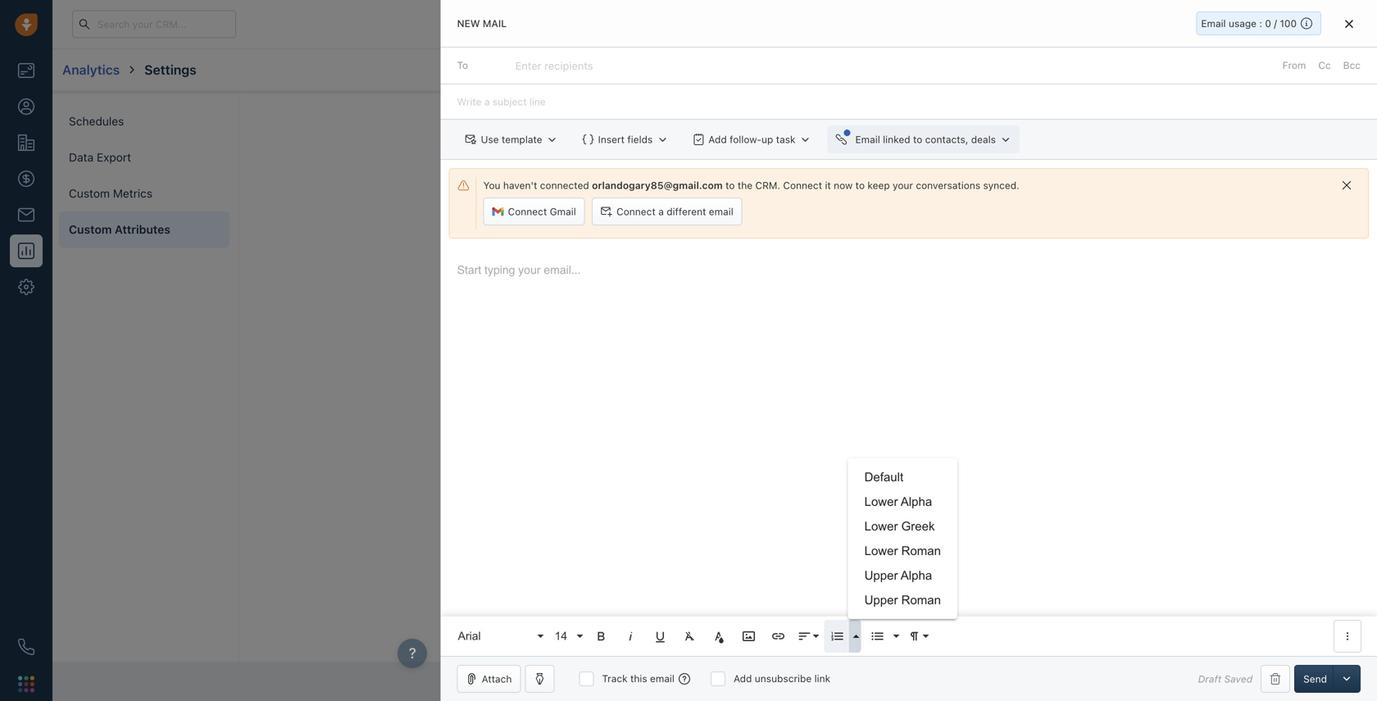 Task type: describe. For each thing, give the bounding box(es) containing it.
paragraph format image
[[907, 629, 922, 644]]

email usage : 0 / 100
[[1202, 18, 1297, 29]]

alpha for lower alpha
[[901, 495, 933, 508]]

this
[[631, 673, 648, 684]]

connect for connect a different email
[[617, 206, 656, 217]]

add for add unsubscribe link
[[734, 673, 752, 684]]

2 horizontal spatial connect
[[783, 180, 823, 191]]

Search your CRM... text field
[[72, 10, 236, 38]]

from
[[1283, 60, 1307, 71]]

connect for connect gmail
[[508, 206, 547, 217]]

send
[[1304, 673, 1328, 685]]

use
[[481, 134, 499, 145]]

email linked to contacts, deals button
[[828, 126, 1020, 153]]

14
[[555, 630, 568, 643]]

follow-
[[730, 134, 762, 145]]

you
[[484, 180, 501, 191]]

use template
[[481, 134, 543, 145]]

use template button
[[457, 126, 566, 153]]

0 horizontal spatial email
[[650, 673, 675, 684]]

orlandogary85@gmail.com
[[592, 180, 723, 191]]

a
[[659, 206, 664, 217]]

lower for lower roman
[[865, 544, 898, 558]]

connect gmail
[[508, 206, 576, 217]]

lower roman link
[[848, 539, 958, 563]]

insert fields
[[598, 134, 653, 145]]

:
[[1260, 18, 1263, 29]]

close image
[[1346, 19, 1354, 29]]

phone image
[[18, 639, 34, 655]]

connect a different email button
[[592, 198, 743, 226]]

you haven't connected orlandogary85@gmail.com to the crm. connect it now to keep your conversations synced.
[[484, 180, 1020, 191]]

usage
[[1229, 18, 1257, 29]]

insert
[[598, 134, 625, 145]]

gmail
[[550, 206, 576, 217]]

roman for lower roman
[[902, 544, 941, 558]]

unsubscribe
[[755, 673, 812, 684]]

add for add follow-up task
[[709, 134, 727, 145]]

freshworks switcher image
[[18, 676, 34, 692]]

draft
[[1199, 673, 1222, 685]]

to
[[457, 60, 468, 71]]

attach
[[482, 673, 512, 685]]

insert fields button
[[575, 126, 677, 153]]

crm.
[[756, 180, 781, 191]]

email for email linked to contacts, deals
[[856, 134, 881, 145]]

to inside button
[[914, 134, 923, 145]]

it
[[825, 180, 831, 191]]

lower for lower greek
[[865, 520, 898, 533]]

upper roman
[[865, 593, 941, 607]]

application containing default
[[441, 247, 1378, 656]]

lower for lower alpha
[[865, 495, 898, 508]]

your
[[893, 180, 914, 191]]

lower roman
[[865, 544, 941, 558]]

connect a different email
[[617, 206, 734, 217]]

email linked to contacts, deals
[[856, 134, 996, 145]]

default
[[865, 470, 904, 484]]

lower alpha
[[865, 495, 933, 508]]

deals
[[972, 134, 996, 145]]

/
[[1275, 18, 1278, 29]]

attach button
[[457, 665, 521, 693]]

unordered list image
[[871, 629, 885, 644]]

upper for upper alpha
[[865, 569, 898, 582]]

fields
[[628, 134, 653, 145]]



Task type: locate. For each thing, give the bounding box(es) containing it.
1 vertical spatial add
[[734, 673, 752, 684]]

2 vertical spatial lower
[[865, 544, 898, 558]]

arial
[[458, 630, 481, 643]]

email right 'this'
[[650, 673, 675, 684]]

0 horizontal spatial email
[[856, 134, 881, 145]]

linked
[[883, 134, 911, 145]]

Enter recipients text field
[[515, 53, 597, 79]]

14 button
[[549, 620, 585, 653]]

haven't
[[503, 180, 538, 191]]

draft saved
[[1199, 673, 1253, 685]]

2 lower from the top
[[865, 520, 898, 533]]

0 horizontal spatial to
[[726, 180, 735, 191]]

0 vertical spatial alpha
[[901, 495, 933, 508]]

lower
[[865, 495, 898, 508], [865, 520, 898, 533], [865, 544, 898, 558]]

upper for upper roman
[[865, 593, 898, 607]]

now
[[834, 180, 853, 191]]

1 horizontal spatial email
[[709, 206, 734, 217]]

email left linked
[[856, 134, 881, 145]]

1 horizontal spatial to
[[856, 180, 865, 191]]

contacts,
[[926, 134, 969, 145]]

alpha up the greek
[[901, 495, 933, 508]]

Write a subject line text field
[[441, 85, 1378, 119]]

upper down the lower roman link
[[865, 569, 898, 582]]

to right linked
[[914, 134, 923, 145]]

upper
[[865, 569, 898, 582], [865, 593, 898, 607]]

0 vertical spatial add
[[709, 134, 727, 145]]

email for email usage : 0 / 100
[[1202, 18, 1226, 29]]

1 vertical spatial upper
[[865, 593, 898, 607]]

1 alpha from the top
[[901, 495, 933, 508]]

add
[[709, 134, 727, 145], [734, 673, 752, 684]]

1 horizontal spatial connect
[[617, 206, 656, 217]]

saved
[[1225, 673, 1253, 685]]

1 vertical spatial lower
[[865, 520, 898, 533]]

email
[[709, 206, 734, 217], [650, 673, 675, 684]]

upper roman link
[[848, 588, 958, 613]]

1
[[1269, 13, 1274, 23]]

connect left it
[[783, 180, 823, 191]]

more misc image
[[1341, 629, 1356, 644]]

track
[[602, 673, 628, 684]]

lower greek link
[[848, 514, 958, 539]]

0 vertical spatial lower
[[865, 495, 898, 508]]

2 roman from the top
[[902, 593, 941, 607]]

track this email
[[602, 673, 675, 684]]

0 vertical spatial roman
[[902, 544, 941, 558]]

1 vertical spatial email
[[856, 134, 881, 145]]

greek
[[902, 520, 935, 533]]

synced.
[[984, 180, 1020, 191]]

email inside button
[[709, 206, 734, 217]]

to left the
[[726, 180, 735, 191]]

default link
[[848, 465, 958, 490]]

email left usage
[[1202, 18, 1226, 29]]

alpha down the lower roman link
[[901, 569, 933, 582]]

bcc
[[1344, 60, 1361, 71]]

email
[[1202, 18, 1226, 29], [856, 134, 881, 145]]

1 horizontal spatial email
[[1202, 18, 1226, 29]]

lower up upper alpha
[[865, 544, 898, 558]]

cc
[[1319, 60, 1332, 71]]

1 roman from the top
[[902, 544, 941, 558]]

email inside button
[[856, 134, 881, 145]]

dialog containing default
[[441, 0, 1378, 701]]

roman
[[902, 544, 941, 558], [902, 593, 941, 607]]

send button
[[1295, 665, 1337, 693]]

different
[[667, 206, 706, 217]]

connect inside connect gmail button
[[508, 206, 547, 217]]

upper alpha
[[865, 569, 933, 582]]

connect
[[783, 180, 823, 191], [508, 206, 547, 217], [617, 206, 656, 217]]

upper alpha link
[[848, 563, 958, 588]]

1 lower from the top
[[865, 495, 898, 508]]

1 vertical spatial roman
[[902, 593, 941, 607]]

1 vertical spatial alpha
[[901, 569, 933, 582]]

lower down lower alpha
[[865, 520, 898, 533]]

1 horizontal spatial add
[[734, 673, 752, 684]]

upper down upper alpha
[[865, 593, 898, 607]]

connect gmail button
[[484, 198, 585, 226]]

2 upper from the top
[[865, 593, 898, 607]]

add unsubscribe link
[[734, 673, 831, 684]]

new mail
[[457, 18, 507, 29]]

add follow-up task button
[[685, 126, 820, 153]]

lower alpha link
[[848, 490, 958, 514]]

add left unsubscribe
[[734, 673, 752, 684]]

3 lower from the top
[[865, 544, 898, 558]]

1 link
[[1252, 10, 1280, 38]]

connect inside connect a different email button
[[617, 206, 656, 217]]

arial button
[[452, 620, 546, 653]]

keep
[[868, 180, 890, 191]]

0 horizontal spatial add
[[709, 134, 727, 145]]

alpha
[[901, 495, 933, 508], [901, 569, 933, 582]]

to
[[914, 134, 923, 145], [726, 180, 735, 191], [856, 180, 865, 191]]

alpha for upper alpha
[[901, 569, 933, 582]]

add follow-up task
[[709, 134, 796, 145]]

to right now
[[856, 180, 865, 191]]

application
[[441, 247, 1378, 656]]

add left follow-
[[709, 134, 727, 145]]

link
[[815, 673, 831, 684]]

dialog
[[441, 0, 1378, 701]]

lower greek
[[865, 520, 935, 533]]

add inside button
[[709, 134, 727, 145]]

mail
[[483, 18, 507, 29]]

0 vertical spatial upper
[[865, 569, 898, 582]]

roman for upper roman
[[902, 593, 941, 607]]

up
[[762, 134, 774, 145]]

task
[[776, 134, 796, 145]]

1 upper from the top
[[865, 569, 898, 582]]

2 horizontal spatial to
[[914, 134, 923, 145]]

roman down upper alpha link
[[902, 593, 941, 607]]

0 horizontal spatial connect
[[508, 206, 547, 217]]

connect down haven't
[[508, 206, 547, 217]]

connect left a
[[617, 206, 656, 217]]

new
[[457, 18, 480, 29]]

1 vertical spatial email
[[650, 673, 675, 684]]

100
[[1280, 18, 1297, 29]]

template
[[502, 134, 543, 145]]

connected
[[540, 180, 589, 191]]

the
[[738, 180, 753, 191]]

email right different
[[709, 206, 734, 217]]

lower down default
[[865, 495, 898, 508]]

phone element
[[10, 631, 43, 663]]

2 alpha from the top
[[901, 569, 933, 582]]

conversations
[[916, 180, 981, 191]]

0 vertical spatial email
[[709, 206, 734, 217]]

0 vertical spatial email
[[1202, 18, 1226, 29]]

0
[[1266, 18, 1272, 29]]

roman down the greek
[[902, 544, 941, 558]]



Task type: vqa. For each thing, say whether or not it's contained in the screenshot.
Arial
yes



